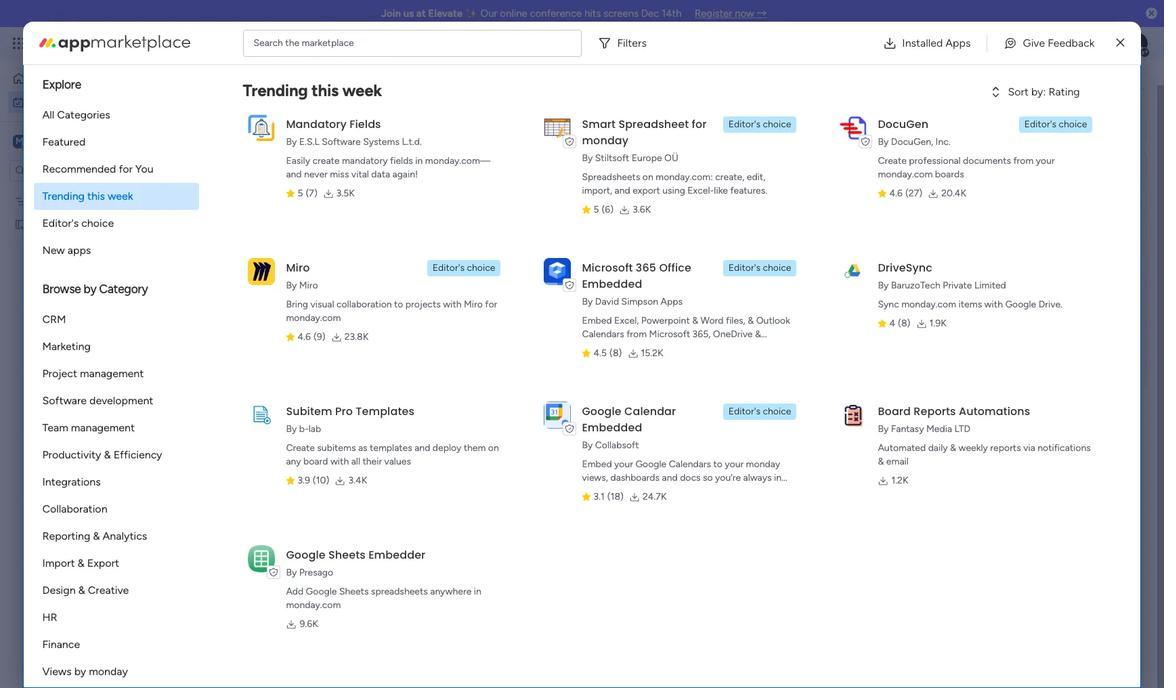 Task type: locate. For each thing, give the bounding box(es) containing it.
first board down import,
[[566, 197, 612, 209]]

1 horizontal spatial microsoft
[[650, 329, 691, 340]]

us
[[404, 7, 414, 20]]

development
[[89, 394, 153, 407]]

first
[[566, 197, 585, 209], [32, 219, 50, 230], [912, 316, 931, 327]]

dapulse x slim image
[[1117, 35, 1125, 51]]

board inside create subitems as templates and deploy them on any board with all their values
[[304, 456, 328, 468]]

baruzotech
[[892, 280, 941, 291]]

the right search
[[285, 37, 300, 48]]

invite members image
[[987, 37, 1000, 50]]

none search field inside main content
[[200, 108, 327, 130]]

their
[[363, 456, 382, 468]]

1 vertical spatial first board
[[32, 219, 78, 230]]

my work button
[[8, 91, 146, 113]]

sheets up presago
[[329, 547, 366, 563]]

1 horizontal spatial (8)
[[899, 318, 911, 329]]

0 vertical spatial board
[[47, 195, 72, 207]]

0 inside the next week / 0 items
[[303, 344, 309, 355]]

editor's choice for docugen
[[1025, 119, 1088, 130]]

main content
[[180, 33, 1165, 688]]

search
[[254, 37, 283, 48]]

0 down 'by miro'
[[301, 295, 307, 306]]

fields
[[390, 155, 413, 167]]

browse
[[42, 282, 81, 297]]

2 embed from the top
[[582, 459, 612, 470]]

(8) for 4.5 (8)
[[610, 348, 622, 359]]

1 vertical spatial column
[[942, 260, 975, 271]]

column for priority column
[[942, 260, 975, 271]]

on up export
[[643, 171, 654, 183]]

4.6 (9)
[[298, 331, 326, 343]]

date
[[939, 168, 959, 180]]

simpson
[[622, 296, 659, 308]]

0 vertical spatial priority
[[1124, 168, 1154, 180]]

0 horizontal spatial create
[[286, 442, 315, 454]]

next week / 0 items
[[228, 339, 335, 356]]

first right 4 (8)
[[912, 316, 931, 327]]

2 horizontal spatial to
[[1115, 97, 1125, 108]]

help image
[[1079, 37, 1093, 50]]

1 vertical spatial (8)
[[610, 348, 622, 359]]

automated daily & weekly reports via notifications & email
[[878, 442, 1091, 468]]

(8) right 4
[[899, 318, 911, 329]]

home
[[31, 73, 57, 84]]

1 vertical spatial priority
[[909, 260, 940, 271]]

see plans
[[237, 37, 278, 49]]

2 horizontal spatial first board
[[912, 316, 958, 327]]

to
[[1115, 97, 1125, 108], [394, 299, 403, 310], [714, 459, 723, 470]]

by
[[286, 136, 297, 148], [878, 136, 889, 148], [582, 152, 593, 164], [286, 280, 297, 291], [878, 280, 889, 291], [582, 296, 593, 308], [286, 423, 297, 435], [878, 423, 889, 435], [582, 440, 593, 451], [286, 567, 297, 579]]

microsoft down the powerpoint
[[650, 329, 691, 340]]

monday down smart
[[582, 133, 629, 148]]

5
[[298, 188, 303, 199], [594, 204, 599, 215]]

my left work
[[203, 79, 234, 109]]

sync
[[878, 299, 900, 310]]

0 horizontal spatial in
[[416, 155, 423, 167]]

board up new apps
[[53, 219, 78, 230]]

1 horizontal spatial work
[[109, 35, 134, 51]]

monday.com—
[[425, 155, 491, 167]]

board up the 3.9 (10)
[[304, 456, 328, 468]]

editor's up the always
[[729, 406, 761, 417]]

0 vertical spatial sheets
[[329, 547, 366, 563]]

1 vertical spatial create
[[286, 442, 315, 454]]

0 down the 4.6 (9)
[[303, 344, 309, 355]]

0 left as
[[332, 441, 338, 453]]

1 horizontal spatial for
[[485, 299, 498, 310]]

google inside google calendar embedded
[[582, 404, 622, 419]]

status column
[[909, 193, 972, 204]]

0 horizontal spatial (8)
[[610, 348, 622, 359]]

(8) right the 4.5
[[610, 348, 622, 359]]

embed for microsoft 365 office embedded
[[582, 315, 612, 327]]

work inside "button"
[[45, 96, 66, 107]]

1 vertical spatial work
[[45, 96, 66, 107]]

miro inside bring visual collaboration to projects with miro for monday.com
[[464, 299, 483, 310]]

monday inside smart spreadsheet for monday
[[582, 133, 629, 148]]

by for browse
[[84, 282, 96, 297]]

trending this week down recommended
[[42, 190, 133, 203]]

& up 365,
[[693, 315, 699, 327]]

0 vertical spatial for
[[692, 117, 707, 132]]

inc.
[[936, 136, 951, 148]]

0 horizontal spatial on
[[488, 442, 499, 454]]

editor's up projects
[[433, 262, 465, 274]]

1 vertical spatial first
[[32, 219, 50, 230]]

5 for 5 (6)
[[594, 204, 599, 215]]

1 horizontal spatial calendars
[[669, 459, 712, 470]]

embed inside embed your google calendars to your monday views, dashboards and docs so you're always in sync!
[[582, 459, 612, 470]]

first board inside group
[[912, 316, 958, 327]]

0 vertical spatial miro
[[286, 260, 310, 276]]

items down 'by miro'
[[309, 295, 332, 306]]

to up you're
[[714, 459, 723, 470]]

trending down search in workspace field
[[42, 190, 85, 203]]

in right anywhere
[[474, 586, 482, 598]]

monday.com inside bring visual collaboration to projects with miro for monday.com
[[286, 312, 341, 324]]

1 vertical spatial board
[[304, 456, 328, 468]]

embed your google calendars to your monday views, dashboards and docs so you're always in sync!
[[582, 459, 782, 497]]

2 vertical spatial 0
[[332, 441, 338, 453]]

app logo image
[[248, 114, 275, 141], [544, 114, 571, 141], [840, 114, 868, 141], [248, 258, 275, 285], [544, 258, 571, 285], [840, 258, 868, 285], [248, 402, 275, 429], [544, 402, 571, 429], [840, 402, 868, 429], [248, 545, 275, 572]]

trending this week up search icon
[[243, 81, 382, 100]]

fantasy
[[892, 423, 925, 435]]

0 for this week /
[[301, 295, 307, 306]]

pro
[[335, 404, 353, 419]]

sharepoint
[[582, 342, 629, 354]]

0 vertical spatial 4.6
[[890, 188, 903, 199]]

for inside smart spreadsheet for monday
[[692, 117, 707, 132]]

in right the always
[[774, 472, 782, 484]]

2 vertical spatial for
[[485, 299, 498, 310]]

priority column
[[909, 260, 975, 271]]

1 horizontal spatial to
[[714, 459, 723, 470]]

editor's choice up outlook
[[729, 262, 792, 274]]

monday.com
[[878, 169, 933, 180], [902, 299, 957, 310], [286, 312, 341, 324], [286, 600, 341, 611]]

0 horizontal spatial with
[[331, 456, 349, 468]]

2 horizontal spatial in
[[774, 472, 782, 484]]

2 vertical spatial first board
[[912, 316, 958, 327]]

2 horizontal spatial first
[[912, 316, 931, 327]]

by left collabsoft
[[582, 440, 593, 451]]

your
[[1037, 155, 1055, 167], [615, 459, 634, 470], [725, 459, 744, 470]]

1 horizontal spatial board
[[304, 456, 328, 468]]

and inside easily create mandatory fields in monday.com— and never miss vital data again!
[[286, 169, 302, 180]]

like down create,
[[714, 185, 728, 197]]

2 horizontal spatial your
[[1037, 155, 1055, 167]]

monday.com up 9.6k
[[286, 600, 341, 611]]

2 vertical spatial management
[[71, 421, 135, 434]]

1 horizontal spatial like
[[1099, 97, 1113, 108]]

my work
[[203, 79, 294, 109]]

create subitems as templates and deploy them on any board with all their values
[[286, 442, 499, 468]]

& left efficiency
[[104, 449, 111, 461]]

recommended for you
[[42, 163, 154, 175]]

0 vertical spatial status
[[1030, 168, 1058, 180]]

by up sync
[[878, 280, 889, 291]]

data
[[372, 169, 390, 180]]

1 vertical spatial 5
[[594, 204, 599, 215]]

0 horizontal spatial first board
[[32, 219, 78, 230]]

google inside embed your google calendars to your monday views, dashboards and docs so you're always in sync!
[[636, 459, 667, 470]]

media
[[927, 423, 953, 435]]

0 for next week /
[[303, 344, 309, 355]]

1 vertical spatial sheets
[[339, 586, 369, 598]]

calendars up docs
[[669, 459, 712, 470]]

in inside embed your google calendars to your monday views, dashboards and docs so you're always in sync!
[[774, 472, 782, 484]]

by left the e.s.l
[[286, 136, 297, 148]]

1 horizontal spatial apps
[[946, 36, 971, 49]]

and inside spreadsheets on monday.com: create, edit, import, and export using excel-like features.
[[615, 185, 631, 197]]

1 horizontal spatial the
[[936, 97, 950, 108]]

1.9k
[[930, 318, 947, 329]]

spreadsheets
[[582, 171, 641, 183]]

by inside the subitem pro templates by b-lab
[[286, 423, 297, 435]]

create inside create subitems as templates and deploy them on any board with all their values
[[286, 442, 315, 454]]

google down presago
[[306, 586, 337, 598]]

my inside "button"
[[30, 96, 43, 107]]

1 vertical spatial the
[[936, 97, 950, 108]]

people
[[1042, 97, 1072, 108]]

editor's down people
[[1025, 119, 1057, 130]]

professional
[[910, 155, 961, 167]]

editor's up group
[[729, 119, 761, 130]]

1 horizontal spatial trending this week
[[243, 81, 382, 100]]

create down the docugen,
[[878, 155, 907, 167]]

5 for 5 (7)
[[298, 188, 303, 199]]

0 vertical spatial from
[[1014, 155, 1034, 167]]

my for my work
[[30, 96, 43, 107]]

4.6 for miro
[[298, 331, 311, 343]]

status
[[1030, 168, 1058, 180], [909, 193, 937, 204]]

0 horizontal spatial the
[[285, 37, 300, 48]]

0
[[301, 295, 307, 306], [303, 344, 309, 355], [332, 441, 338, 453]]

editor's for miro
[[433, 262, 465, 274]]

0 horizontal spatial to
[[394, 299, 403, 310]]

19 nov
[[935, 197, 963, 207]]

& down outlook
[[755, 329, 762, 340]]

week up hide
[[343, 81, 382, 100]]

deploy
[[433, 442, 462, 454]]

my inside list box
[[32, 195, 45, 207]]

0 vertical spatial microsoft
[[582, 260, 633, 276]]

miro up 'by miro'
[[286, 260, 310, 276]]

0 vertical spatial by
[[84, 282, 96, 297]]

all
[[351, 456, 360, 468]]

0 vertical spatial management
[[137, 35, 211, 51]]

by left b-
[[286, 423, 297, 435]]

editor's choice down people
[[1025, 119, 1088, 130]]

1 horizontal spatial 4.6
[[890, 188, 903, 199]]

search everything image
[[1050, 37, 1063, 50]]

the left the boards,
[[936, 97, 950, 108]]

your right documents
[[1037, 155, 1055, 167]]

/ right later
[[262, 388, 268, 405]]

by inside board reports automations by fantasy media ltd
[[878, 423, 889, 435]]

my down search in workspace field
[[32, 195, 45, 207]]

0 vertical spatial embedded
[[582, 276, 643, 292]]

create
[[313, 155, 340, 167]]

choice for microsoft 365 office embedded
[[763, 262, 792, 274]]

editor's choice up projects
[[433, 262, 496, 274]]

work up the "home" button
[[109, 35, 134, 51]]

0 horizontal spatial 5
[[298, 188, 303, 199]]

first board heading
[[912, 314, 958, 329]]

items up all
[[341, 441, 364, 453]]

1 vertical spatial in
[[774, 472, 782, 484]]

board inside board reports automations by fantasy media ltd
[[878, 404, 911, 419]]

embedded up by collabsoft
[[582, 420, 643, 436]]

filters
[[618, 36, 647, 49]]

1 vertical spatial embedded
[[582, 420, 643, 436]]

0 horizontal spatial microsoft
[[582, 260, 633, 276]]

/ left (9)
[[293, 339, 300, 356]]

/ left 1
[[284, 169, 290, 186]]

1 horizontal spatial on
[[643, 171, 654, 183]]

oü
[[665, 152, 679, 164]]

to inside embed your google calendars to your monday views, dashboards and docs so you're always in sync!
[[714, 459, 723, 470]]

the for search
[[285, 37, 300, 48]]

this up search icon
[[312, 81, 339, 100]]

software up create
[[322, 136, 361, 148]]

and inside embed your google calendars to your monday views, dashboards and docs so you're always in sync!
[[662, 472, 678, 484]]

a
[[280, 437, 288, 454]]

stiltsoft
[[595, 152, 630, 164]]

software down project
[[42, 394, 87, 407]]

editor's choice up the always
[[729, 406, 792, 417]]

for inside bring visual collaboration to projects with miro for monday.com
[[485, 299, 498, 310]]

items down (9)
[[311, 344, 335, 355]]

first inside heading
[[912, 316, 931, 327]]

0 vertical spatial 0
[[301, 295, 307, 306]]

0 vertical spatial apps
[[946, 36, 971, 49]]

google up presago
[[286, 547, 326, 563]]

priority for priority column
[[909, 260, 940, 271]]

by inside google sheets embedder by presago
[[286, 567, 297, 579]]

19
[[935, 197, 944, 207]]

1 vertical spatial trending
[[42, 190, 85, 203]]

google inside google sheets embedder by presago
[[286, 547, 326, 563]]

2 embedded from the top
[[582, 420, 643, 436]]

0 vertical spatial work
[[109, 35, 134, 51]]

this down recommended for you
[[87, 190, 105, 203]]

outlook
[[757, 315, 791, 327]]

2 horizontal spatial for
[[692, 117, 707, 132]]

like right you'd
[[1099, 97, 1113, 108]]

1 vertical spatial by
[[74, 665, 86, 678]]

editor's up files,
[[729, 262, 761, 274]]

0 horizontal spatial status
[[909, 193, 937, 204]]

24.7k
[[643, 491, 667, 503]]

by for views
[[74, 665, 86, 678]]

0 vertical spatial like
[[1099, 97, 1113, 108]]

search image
[[311, 114, 322, 125]]

on inside create subitems as templates and deploy them on any board with all their values
[[488, 442, 499, 454]]

0 inside this week / 0 items
[[301, 295, 307, 306]]

embed inside embed excel, powerpoint & word files, & outlook calendars from microsoft 365, onedrive & sharepoint
[[582, 315, 612, 327]]

miro up bring
[[299, 280, 318, 291]]

microsoft up david
[[582, 260, 633, 276]]

1 vertical spatial 4.6
[[298, 331, 311, 343]]

views
[[42, 665, 72, 678]]

editor's choice up group
[[729, 119, 792, 130]]

(6)
[[602, 204, 614, 215]]

to left projects
[[394, 299, 403, 310]]

first right shareable board image on the left top
[[32, 219, 50, 230]]

1 vertical spatial on
[[488, 442, 499, 454]]

drivesync
[[878, 260, 933, 276]]

list box
[[0, 187, 173, 419]]

2 vertical spatial in
[[474, 586, 482, 598]]

0 vertical spatial column
[[939, 193, 972, 204]]

1 embed from the top
[[582, 315, 612, 327]]

0 vertical spatial on
[[643, 171, 654, 183]]

& right files,
[[748, 315, 754, 327]]

choose the boards, columns and people you'd like to see
[[901, 97, 1142, 108]]

0 horizontal spatial trending this week
[[42, 190, 133, 203]]

1 vertical spatial status
[[909, 193, 937, 204]]

recommended
[[42, 163, 116, 175]]

with down subitems
[[331, 456, 349, 468]]

1 vertical spatial software
[[42, 394, 87, 407]]

1 embedded from the top
[[582, 276, 643, 292]]

choose
[[901, 97, 934, 108]]

(10)
[[313, 475, 330, 487]]

0 vertical spatial the
[[285, 37, 300, 48]]

by right 'views'
[[74, 665, 86, 678]]

sheets inside 'add google sheets spreadsheets anywhere in monday.com'
[[339, 586, 369, 598]]

board inside list box
[[47, 195, 72, 207]]

4.6 left (27)
[[890, 188, 903, 199]]

calendars up sharepoint
[[582, 329, 625, 340]]

ltd
[[955, 423, 971, 435]]

overdue
[[228, 169, 281, 186]]

board up fantasy
[[878, 404, 911, 419]]

values
[[385, 456, 411, 468]]

1 horizontal spatial 5
[[594, 204, 599, 215]]

productivity
[[42, 449, 101, 461]]

None search field
[[200, 108, 327, 130]]

google up dashboards
[[636, 459, 667, 470]]

0 horizontal spatial software
[[42, 394, 87, 407]]

& right daily
[[951, 442, 957, 454]]

first for 'first board' group
[[912, 316, 931, 327]]

without a date / 0 items
[[228, 437, 364, 454]]

apps inside button
[[946, 36, 971, 49]]

embedder
[[369, 547, 426, 563]]

4.5 (8)
[[594, 348, 622, 359]]

create up any at the left of the page
[[286, 442, 315, 454]]

create inside the create professional documents from your monday.com boards
[[878, 155, 907, 167]]

editor's choice up apps at the left of page
[[42, 217, 114, 230]]

first board for 'first board' group
[[912, 316, 958, 327]]

2 vertical spatial priority
[[938, 291, 968, 302]]

m
[[16, 135, 24, 147]]

priority for priority
[[1124, 168, 1154, 180]]

hits
[[585, 7, 601, 20]]

google up by collabsoft
[[582, 404, 622, 419]]

2 vertical spatial to
[[714, 459, 723, 470]]

0 vertical spatial embed
[[582, 315, 612, 327]]

0 vertical spatial in
[[416, 155, 423, 167]]

& left email
[[878, 456, 885, 468]]

option
[[0, 189, 173, 192]]

software inside "mandatory fields by e.s.l software systems l.t.d."
[[322, 136, 361, 148]]

my up all
[[30, 96, 43, 107]]

apps marketplace image
[[40, 35, 191, 51]]

work for monday
[[109, 35, 134, 51]]

register now → link
[[695, 7, 767, 20]]

my for my work
[[203, 79, 234, 109]]

from inside embed excel, powerpoint & word files, & outlook calendars from microsoft 365, onedrive & sharepoint
[[627, 329, 647, 340]]

embedded inside google calendar embedded
[[582, 420, 643, 436]]

apps up the powerpoint
[[661, 296, 683, 308]]

miro right projects
[[464, 299, 483, 310]]

0 horizontal spatial calendars
[[582, 329, 625, 340]]

1 horizontal spatial in
[[474, 586, 482, 598]]

/
[[284, 169, 290, 186], [270, 242, 276, 259], [291, 291, 297, 308], [293, 339, 300, 356], [262, 388, 268, 405], [323, 437, 329, 454]]

installed apps
[[903, 36, 971, 49]]

columns
[[986, 97, 1022, 108]]

0 horizontal spatial your
[[615, 459, 634, 470]]

via
[[1024, 442, 1036, 454]]

items inside the next week / 0 items
[[311, 344, 335, 355]]

1 vertical spatial to
[[394, 299, 403, 310]]

items inside this week / 0 items
[[309, 295, 332, 306]]

editor's for google calendar embedded
[[729, 406, 761, 417]]

0 vertical spatial calendars
[[582, 329, 625, 340]]

column for status column
[[939, 193, 972, 204]]

0 vertical spatial this
[[312, 81, 339, 100]]

1 horizontal spatial status
[[1030, 168, 1058, 180]]

0 vertical spatial software
[[322, 136, 361, 148]]

marketplace
[[302, 37, 354, 48]]

views,
[[582, 472, 609, 484]]

0 horizontal spatial this
[[87, 190, 105, 203]]

smart spreadsheet for monday
[[582, 117, 707, 148]]

your up dashboards
[[615, 459, 634, 470]]

like inside spreadsheets on monday.com: create, edit, import, and export using excel-like features.
[[714, 185, 728, 197]]

to inside main content
[[1115, 97, 1125, 108]]

to left see on the right of the page
[[1115, 97, 1125, 108]]

first board for first board link
[[566, 197, 612, 209]]

reporting
[[42, 530, 90, 543]]

work up all
[[45, 96, 66, 107]]

in right the fields
[[416, 155, 423, 167]]

and inside create subitems as templates and deploy them on any board with all their values
[[415, 442, 431, 454]]

from down the excel,
[[627, 329, 647, 340]]

1 vertical spatial microsoft
[[650, 329, 691, 340]]

1 vertical spatial from
[[627, 329, 647, 340]]

word
[[701, 315, 724, 327]]

15.2k
[[641, 348, 664, 359]]

from right documents
[[1014, 155, 1034, 167]]



Task type: describe. For each thing, give the bounding box(es) containing it.
Filter dashboard by text search field
[[200, 108, 327, 130]]

new
[[42, 244, 65, 257]]

to inside bring visual collaboration to projects with miro for monday.com
[[394, 299, 403, 310]]

people
[[909, 125, 938, 137]]

l.t.d.
[[402, 136, 422, 148]]

by inside drivesync by baruzotech private limited
[[878, 280, 889, 291]]

nov
[[946, 197, 963, 207]]

our
[[481, 7, 498, 20]]

on inside spreadsheets on monday.com: create, edit, import, and export using excel-like features.
[[643, 171, 654, 183]]

project management
[[42, 367, 144, 380]]

choice for docugen
[[1059, 119, 1088, 130]]

overdue / 1 item
[[228, 169, 319, 186]]

vital
[[352, 169, 369, 180]]

later
[[228, 388, 259, 405]]

editor's for microsoft 365 office embedded
[[729, 262, 761, 274]]

1.2k
[[892, 475, 909, 487]]

✨
[[465, 7, 478, 20]]

export
[[633, 185, 661, 197]]

by miro
[[286, 280, 318, 291]]

by left david
[[582, 296, 593, 308]]

crm
[[42, 313, 66, 326]]

4.6 (27)
[[890, 188, 923, 199]]

by up bring
[[286, 280, 297, 291]]

my board
[[32, 195, 72, 207]]

microsoft inside microsoft 365 office embedded
[[582, 260, 633, 276]]

workspace image
[[13, 134, 26, 149]]

management for team management
[[71, 421, 135, 434]]

spreadsheets
[[371, 586, 428, 598]]

visual
[[311, 299, 334, 310]]

drivesync by baruzotech private limited
[[878, 260, 1007, 291]]

choice for google calendar embedded
[[763, 406, 792, 417]]

mandatory
[[342, 155, 388, 167]]

editor's choice for microsoft 365 office embedded
[[729, 262, 792, 274]]

1 vertical spatial miro
[[299, 280, 318, 291]]

/ right the today
[[270, 242, 276, 259]]

items down private
[[959, 299, 983, 310]]

microsoft inside embed excel, powerpoint & word files, & outlook calendars from microsoft 365, onedrive & sharepoint
[[650, 329, 691, 340]]

2 vertical spatial column
[[970, 291, 1003, 302]]

private
[[943, 280, 973, 291]]

3.6k
[[633, 204, 651, 215]]

monday up the "home" button
[[60, 35, 107, 51]]

embedded inside microsoft 365 office embedded
[[582, 276, 643, 292]]

automations
[[959, 404, 1031, 419]]

week right this
[[256, 291, 288, 308]]

1 vertical spatial this
[[87, 190, 105, 203]]

board inside list box
[[53, 219, 78, 230]]

drive.
[[1039, 299, 1063, 310]]

board down import,
[[587, 197, 612, 209]]

3.1 (18)
[[594, 491, 624, 503]]

like inside main content
[[1099, 97, 1113, 108]]

the for choose
[[936, 97, 950, 108]]

create for create professional documents from your monday.com boards
[[878, 155, 907, 167]]

sheets inside google sheets embedder by presago
[[329, 547, 366, 563]]

monday.com inside 'add google sheets spreadsheets anywhere in monday.com'
[[286, 600, 341, 611]]

monday right 'views'
[[89, 665, 128, 678]]

see
[[237, 37, 253, 49]]

from inside the create professional documents from your monday.com boards
[[1014, 155, 1034, 167]]

apps image
[[1016, 37, 1030, 50]]

0 vertical spatial trending this week
[[243, 81, 382, 100]]

items inside the without a date / 0 items
[[341, 441, 364, 453]]

hide done items
[[357, 113, 427, 125]]

& left export
[[78, 557, 85, 570]]

(18)
[[608, 491, 624, 503]]

b-
[[299, 423, 309, 435]]

1 vertical spatial trending this week
[[42, 190, 133, 203]]

team
[[42, 421, 68, 434]]

status for status column
[[909, 193, 937, 204]]

subitems
[[317, 442, 356, 454]]

notifications image
[[927, 37, 941, 50]]

1 horizontal spatial this
[[312, 81, 339, 100]]

editor's choice for google calendar embedded
[[729, 406, 792, 417]]

1 vertical spatial apps
[[661, 296, 683, 308]]

editor's for docugen
[[1025, 119, 1057, 130]]

lab
[[309, 423, 321, 435]]

templates
[[370, 442, 412, 454]]

first for first board link
[[566, 197, 585, 209]]

in inside easily create mandatory fields in monday.com— and never miss vital data again!
[[416, 155, 423, 167]]

& right design
[[78, 584, 85, 597]]

& up export
[[93, 530, 100, 543]]

software development
[[42, 394, 153, 407]]

monday work management
[[60, 35, 211, 51]]

onedrive
[[713, 329, 753, 340]]

first board group
[[909, 314, 1136, 361]]

/ left visual
[[291, 291, 297, 308]]

calendars inside embed your google calendars to your monday views, dashboards and docs so you're always in sync!
[[669, 459, 712, 470]]

4.6 for docugen
[[890, 188, 903, 199]]

so
[[703, 472, 713, 484]]

with inside create subitems as templates and deploy them on any board with all their values
[[331, 456, 349, 468]]

all categories
[[42, 108, 110, 121]]

you
[[135, 163, 154, 175]]

select product image
[[12, 37, 26, 50]]

show?
[[1050, 291, 1077, 302]]

google left drive.
[[1006, 299, 1037, 310]]

1 image
[[967, 28, 979, 43]]

(8) for 4 (8)
[[899, 318, 911, 329]]

elevate
[[428, 7, 463, 20]]

choice for miro
[[467, 262, 496, 274]]

0 vertical spatial trending
[[243, 81, 308, 100]]

boards,
[[953, 97, 984, 108]]

0 inside the without a date / 0 items
[[332, 441, 338, 453]]

/ right date
[[323, 437, 329, 454]]

sort
[[1009, 85, 1029, 98]]

monday inside embed your google calendars to your monday views, dashboards and docs so you're always in sync!
[[746, 459, 781, 470]]

365
[[636, 260, 657, 276]]

reports
[[991, 442, 1022, 454]]

docugen,
[[892, 136, 934, 148]]

create professional documents from your monday.com boards
[[878, 155, 1055, 180]]

any
[[286, 456, 301, 468]]

smart
[[582, 117, 616, 132]]

1 horizontal spatial your
[[725, 459, 744, 470]]

3.9 (10)
[[298, 475, 330, 487]]

excel-
[[688, 185, 714, 197]]

join us at elevate ✨ our online conference hits screens dec 14th
[[381, 7, 682, 20]]

board inside heading
[[933, 316, 958, 327]]

23.8k
[[345, 331, 369, 343]]

main content containing overdue /
[[180, 33, 1165, 688]]

editor's for smart spreadsheet for monday
[[729, 119, 761, 130]]

you'd
[[1074, 97, 1097, 108]]

your inside the create professional documents from your monday.com boards
[[1037, 155, 1055, 167]]

(7)
[[306, 188, 318, 199]]

1 vertical spatial for
[[119, 163, 133, 175]]

templates
[[356, 404, 415, 419]]

see
[[1127, 97, 1142, 108]]

google inside 'add google sheets spreadsheets anywhere in monday.com'
[[306, 586, 337, 598]]

management for project management
[[80, 367, 144, 380]]

limited
[[975, 280, 1007, 291]]

daily
[[929, 442, 948, 454]]

my for my board
[[32, 195, 45, 207]]

board down by stiltsoft europe oü
[[615, 168, 640, 180]]

mandatory fields by e.s.l software systems l.t.d.
[[286, 117, 422, 148]]

0 horizontal spatial first
[[32, 219, 50, 230]]

screens
[[604, 7, 639, 20]]

monday.com up the first board heading
[[902, 299, 957, 310]]

views by monday
[[42, 665, 128, 678]]

2 horizontal spatial with
[[985, 299, 1003, 310]]

group
[[746, 168, 773, 180]]

by docugen, inc.
[[878, 136, 951, 148]]

1
[[293, 173, 297, 184]]

anywhere
[[430, 586, 472, 598]]

project
[[42, 367, 77, 380]]

embed for google calendar embedded
[[582, 459, 612, 470]]

presago
[[299, 567, 334, 579]]

week right the next
[[258, 339, 290, 356]]

choice for smart spreadsheet for monday
[[763, 119, 792, 130]]

which priority column should we show?
[[909, 291, 1077, 302]]

0 horizontal spatial trending
[[42, 190, 85, 203]]

editor's choice for miro
[[433, 262, 496, 274]]

first board link
[[564, 190, 690, 215]]

list box containing my board
[[0, 187, 173, 419]]

we
[[1036, 291, 1048, 302]]

filters button
[[593, 29, 658, 57]]

features.
[[731, 185, 768, 197]]

always
[[744, 472, 772, 484]]

easily
[[286, 155, 310, 167]]

featured
[[42, 136, 86, 148]]

rating
[[1049, 85, 1081, 98]]

Search in workspace field
[[28, 163, 113, 178]]

work for my
[[45, 96, 66, 107]]

you're
[[716, 472, 741, 484]]

spreadsheet
[[619, 117, 689, 132]]

shareable board image
[[14, 218, 27, 231]]

workspace selection element
[[13, 133, 113, 151]]

items up the l.t.d.
[[403, 113, 427, 125]]

team management
[[42, 421, 135, 434]]

give feedback
[[1023, 36, 1095, 49]]

monday.com:
[[656, 171, 713, 183]]

excel,
[[615, 315, 639, 327]]

calendars inside embed excel, powerpoint & word files, & outlook calendars from microsoft 365, onedrive & sharepoint
[[582, 329, 625, 340]]

subitem pro templates by b-lab
[[286, 404, 415, 435]]

apps
[[68, 244, 91, 257]]

editor's down my board
[[42, 217, 79, 230]]

e.s.l
[[299, 136, 320, 148]]

status for status
[[1030, 168, 1058, 180]]

boards
[[936, 169, 965, 180]]

by inside "mandatory fields by e.s.l software systems l.t.d."
[[286, 136, 297, 148]]

jacob simon image
[[1127, 33, 1149, 54]]

never
[[304, 169, 328, 180]]

by down docugen
[[878, 136, 889, 148]]

by left stiltsoft
[[582, 152, 593, 164]]

dashboards
[[611, 472, 660, 484]]

monday.com inside the create professional documents from your monday.com boards
[[878, 169, 933, 180]]

in inside 'add google sheets spreadsheets anywhere in monday.com'
[[474, 586, 482, 598]]

google calendar embedded
[[582, 404, 676, 436]]

inbox image
[[957, 37, 970, 50]]

week down recommended for you
[[108, 190, 133, 203]]

create for create subitems as templates and deploy them on any board with all their values
[[286, 442, 315, 454]]

design & creative
[[42, 584, 129, 597]]

with inside bring visual collaboration to projects with miro for monday.com
[[443, 299, 462, 310]]

design
[[42, 584, 76, 597]]

give feedback button
[[994, 29, 1106, 57]]

editor's choice for smart spreadsheet for monday
[[729, 119, 792, 130]]



Task type: vqa. For each thing, say whether or not it's contained in the screenshot.
Quick search results list box
no



